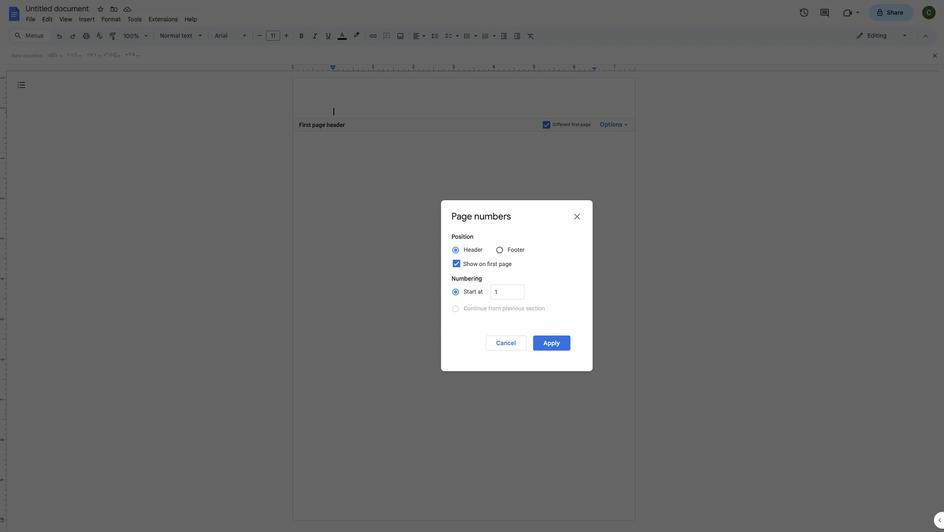 Task type: vqa. For each thing, say whether or not it's contained in the screenshot.
Header option
yes



Task type: locate. For each thing, give the bounding box(es) containing it.
page down footer radio
[[499, 260, 512, 267]]

position
[[452, 233, 474, 240]]

menu bar
[[23, 11, 201, 25]]

start at
[[464, 288, 483, 295]]

numbering
[[452, 275, 482, 282]]

Start at text field
[[491, 284, 525, 299]]

0 horizontal spatial first
[[488, 260, 498, 267]]

first right on
[[488, 260, 498, 267]]

0 horizontal spatial page
[[312, 121, 325, 128]]

0 vertical spatial first
[[572, 122, 580, 127]]

1 horizontal spatial page
[[499, 260, 512, 267]]

Different first page checkbox
[[543, 121, 551, 128]]

Menus field
[[10, 30, 52, 41]]

Start at radio
[[452, 286, 486, 297]]

page numbers
[[452, 211, 511, 222]]

1 horizontal spatial first
[[572, 122, 580, 127]]

Continue from previous section radio
[[452, 303, 548, 314]]

page
[[312, 121, 325, 128], [581, 122, 591, 127], [499, 260, 512, 267]]

Header radio
[[452, 244, 486, 255]]

header
[[464, 246, 483, 253]]

page numbers dialog
[[441, 200, 593, 371]]

first right different
[[572, 122, 580, 127]]

show on first page
[[464, 260, 512, 267]]

Rename text field
[[23, 3, 94, 13]]

right margin image
[[593, 65, 635, 71]]

page right different
[[581, 122, 591, 127]]

close image
[[573, 211, 583, 222]]

continue
[[464, 305, 487, 312]]

apply
[[544, 339, 560, 347]]

left margin image
[[293, 65, 336, 71]]

different
[[553, 122, 571, 127]]

footer
[[508, 246, 525, 253]]

1 vertical spatial first
[[488, 260, 498, 267]]

at
[[478, 288, 483, 295]]

2 horizontal spatial page
[[581, 122, 591, 127]]

page right first
[[312, 121, 325, 128]]

first
[[572, 122, 580, 127], [488, 260, 498, 267]]



Task type: describe. For each thing, give the bounding box(es) containing it.
previous
[[503, 305, 525, 312]]

Show on first page checkbox
[[453, 260, 461, 267]]

show
[[464, 260, 478, 267]]

menu bar banner
[[0, 0, 945, 532]]

header
[[327, 121, 345, 128]]

first inside page numbers dialog
[[488, 260, 498, 267]]

main toolbar
[[52, 0, 538, 396]]

Star checkbox
[[95, 3, 106, 15]]

section
[[526, 305, 545, 312]]

Footer radio
[[496, 244, 528, 255]]

from
[[489, 305, 501, 312]]

first page header
[[299, 121, 345, 128]]

new equation
[[12, 53, 43, 59]]

page
[[452, 211, 472, 222]]

cancel button
[[486, 336, 527, 351]]

apply button
[[533, 336, 571, 351]]

different first page
[[553, 122, 591, 127]]

on
[[479, 260, 486, 267]]

new
[[12, 53, 22, 59]]

page inside dialog
[[499, 260, 512, 267]]

first
[[299, 121, 311, 128]]

equations toolbar
[[0, 47, 945, 65]]

continue from previous section
[[464, 305, 545, 312]]

new equation button
[[10, 49, 45, 62]]

cancel
[[497, 339, 516, 347]]

start
[[464, 288, 477, 295]]

page numbers application
[[0, 0, 945, 532]]

menu bar inside menu bar banner
[[23, 11, 201, 25]]

share. private to only me. image
[[877, 9, 884, 16]]

numbers
[[475, 211, 511, 222]]

equation
[[23, 53, 43, 59]]

page numbers heading
[[452, 211, 511, 222]]



